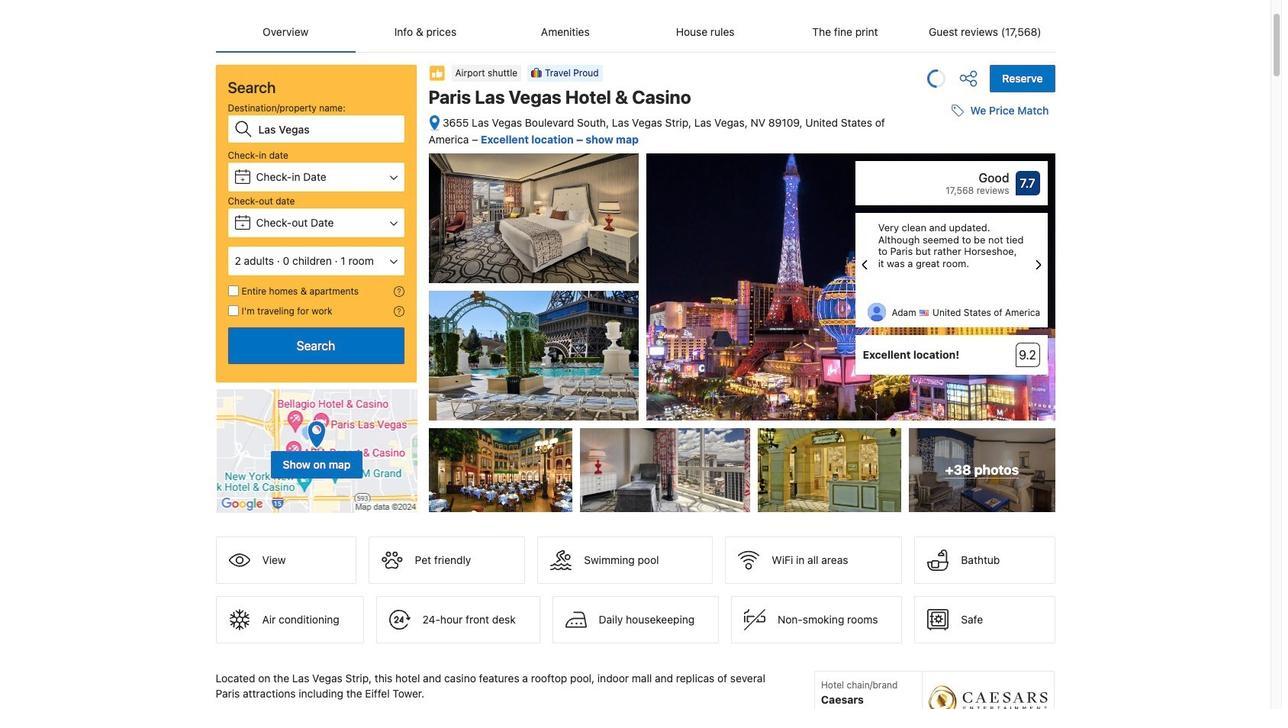 Task type: vqa. For each thing, say whether or not it's contained in the screenshot.
Photo Gallery of Paris Las Vegas Hotel & Casino dialog
yes



Task type: locate. For each thing, give the bounding box(es) containing it.
section
[[210, 53, 423, 512]]

click to open map view image
[[429, 114, 440, 132]]



Task type: describe. For each thing, give the bounding box(es) containing it.
photo gallery of paris las vegas hotel & casino dialog
[[429, 154, 1056, 512]]



